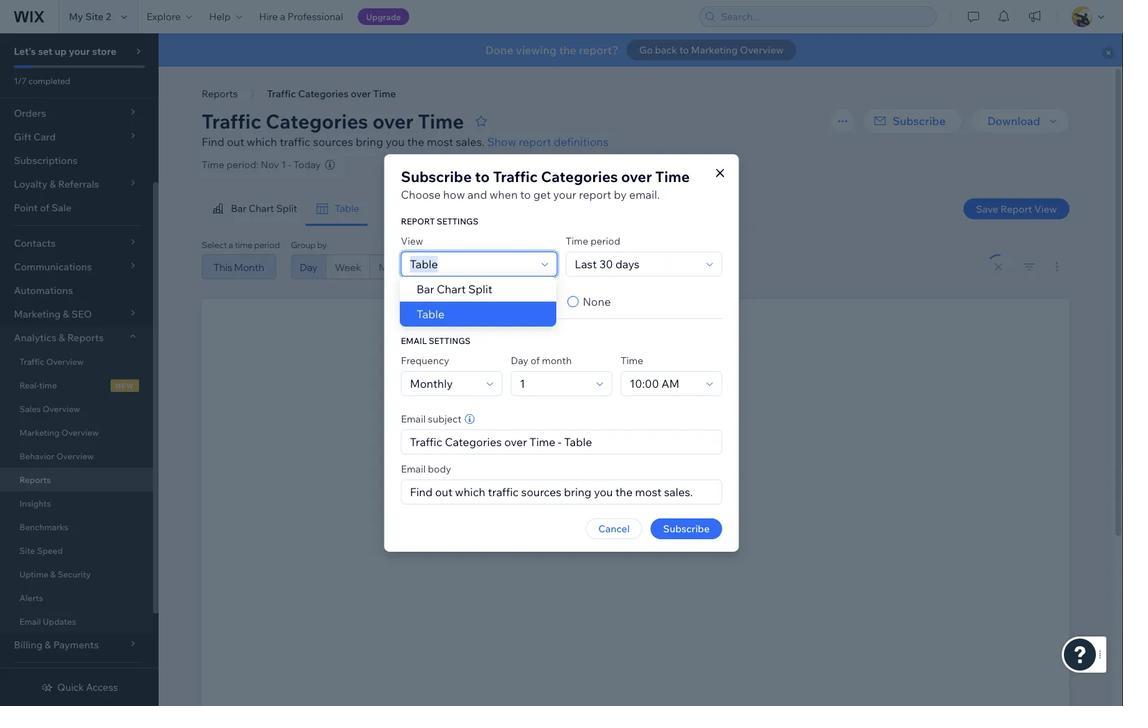 Task type: locate. For each thing, give the bounding box(es) containing it.
day of month
[[511, 355, 572, 367]]

0 vertical spatial of
[[40, 202, 49, 214]]

0 vertical spatial bar chart split
[[231, 202, 297, 215]]

table down attachment
[[417, 308, 445, 321]]

overview for sales overview
[[43, 404, 80, 414]]

overview inside the marketing overview link
[[61, 428, 99, 438]]

traffic overview link
[[0, 350, 153, 374]]

report inside "subscribe to traffic categories over time choose how and when to get your report by email."
[[579, 188, 612, 202]]

2 horizontal spatial subscribe
[[893, 114, 946, 128]]

0 horizontal spatial subscribe button
[[651, 519, 723, 540]]

0 horizontal spatial reports
[[19, 475, 51, 485]]

overview inside traffic overview "link"
[[46, 357, 84, 367]]

0 vertical spatial split
[[276, 202, 297, 215]]

of inside sidebar 'element'
[[40, 202, 49, 214]]

1 vertical spatial table
[[417, 308, 445, 321]]

0 vertical spatial subscribe
[[893, 114, 946, 128]]

marketing inside sidebar 'element'
[[19, 428, 60, 438]]

time up you
[[373, 88, 396, 100]]

split down -
[[276, 202, 297, 215]]

time period: nov 1 - today
[[202, 159, 321, 171]]

1 horizontal spatial the
[[559, 43, 577, 57]]

of for sale
[[40, 202, 49, 214]]

traffic
[[280, 135, 311, 149]]

csv
[[475, 295, 498, 309]]

subscriptions link
[[0, 149, 153, 173]]

site
[[85, 10, 104, 23], [19, 546, 35, 556]]

uptime & security
[[19, 569, 91, 580]]

bar
[[231, 202, 247, 215], [417, 282, 435, 296]]

table down find out which traffic sources bring you the most sales.
[[335, 202, 359, 215]]

email for email body
[[401, 463, 426, 476]]

0 horizontal spatial your
[[69, 45, 90, 57]]

alerts
[[19, 593, 43, 604]]

reports up find
[[202, 88, 238, 100]]

view right 'report'
[[1035, 203, 1058, 215]]

new
[[116, 381, 134, 390]]

& right uptime
[[50, 569, 56, 580]]

table button
[[306, 192, 368, 226]]

email body
[[401, 463, 451, 476]]

0 horizontal spatial of
[[40, 202, 49, 214]]

0 vertical spatial to
[[680, 44, 689, 56]]

settings up frequency on the bottom left of the page
[[429, 336, 471, 346]]

help button
[[201, 0, 251, 33]]

overview
[[740, 44, 784, 56], [46, 357, 84, 367], [43, 404, 80, 414], [61, 428, 99, 438], [56, 451, 94, 462]]

traffic categories over time
[[267, 88, 396, 100], [202, 109, 464, 133]]

1 vertical spatial marketing
[[19, 428, 60, 438]]

email left body
[[401, 463, 426, 476]]

0 horizontal spatial marketing
[[19, 428, 60, 438]]

0 horizontal spatial bar
[[231, 202, 247, 215]]

split up table option
[[469, 282, 493, 296]]

categories inside traffic categories over time 'button'
[[298, 88, 349, 100]]

settings for view
[[437, 216, 479, 227]]

1 horizontal spatial reports
[[67, 332, 104, 344]]

subscribe
[[893, 114, 946, 128], [401, 167, 472, 186], [663, 523, 710, 535]]

to up and
[[475, 167, 490, 186]]

time period
[[566, 235, 621, 247]]

0 vertical spatial marketing
[[691, 44, 738, 56]]

excel
[[527, 295, 554, 309]]

1 vertical spatial over
[[373, 109, 414, 133]]

my site 2
[[69, 10, 111, 23]]

over up you
[[373, 109, 414, 133]]

1 horizontal spatial subscribe button
[[864, 109, 963, 134]]

1 vertical spatial subscribe button
[[651, 519, 723, 540]]

get
[[534, 188, 551, 202]]

viewing
[[516, 43, 557, 57]]

1 vertical spatial chart
[[437, 282, 466, 296]]

0 vertical spatial email
[[401, 413, 426, 425]]

settings down how
[[437, 216, 479, 227]]

2
[[106, 10, 111, 23]]

0 horizontal spatial report
[[519, 135, 552, 149]]

bar down period:
[[231, 202, 247, 215]]

0 horizontal spatial bar chart split
[[231, 202, 297, 215]]

0 vertical spatial settings
[[437, 216, 479, 227]]

& up the traffic overview
[[59, 332, 65, 344]]

0 horizontal spatial to
[[475, 167, 490, 186]]

insights
[[19, 499, 51, 509]]

0 vertical spatial reports
[[202, 88, 238, 100]]

time inside "subscribe to traffic categories over time choose how and when to get your report by email."
[[656, 167, 690, 186]]

categories inside "subscribe to traffic categories over time choose how and when to get your report by email."
[[541, 167, 618, 186]]

1 horizontal spatial marketing
[[691, 44, 738, 56]]

2 vertical spatial email
[[19, 617, 41, 627]]

1 horizontal spatial &
[[59, 332, 65, 344]]

your right get
[[554, 188, 577, 202]]

1 vertical spatial email
[[401, 463, 426, 476]]

show
[[487, 135, 517, 149]]

time up email. on the right top of page
[[656, 167, 690, 186]]

over up bring
[[351, 88, 371, 100]]

sales overview
[[19, 404, 80, 414]]

1 horizontal spatial bar chart split
[[417, 282, 493, 296]]

0 vertical spatial bar
[[231, 202, 247, 215]]

benchmarks link
[[0, 516, 153, 539]]

1 horizontal spatial report
[[579, 188, 612, 202]]

2 vertical spatial to
[[520, 188, 531, 202]]

bar inside button
[[231, 202, 247, 215]]

email
[[401, 336, 427, 346]]

email for email subject
[[401, 413, 426, 425]]

1 vertical spatial &
[[50, 569, 56, 580]]

overview for traffic overview
[[46, 357, 84, 367]]

choose
[[401, 188, 441, 202]]

your
[[69, 45, 90, 57], [554, 188, 577, 202]]

benchmarks
[[19, 522, 68, 533]]

email updates
[[19, 617, 76, 627]]

1 horizontal spatial chart
[[437, 282, 466, 296]]

of right 'day'
[[531, 355, 540, 367]]

categories
[[298, 88, 349, 100], [266, 109, 368, 133], [541, 167, 618, 186]]

2 vertical spatial over
[[621, 167, 652, 186]]

0 horizontal spatial over
[[351, 88, 371, 100]]

overview inside the behavior overview link
[[56, 451, 94, 462]]

1 vertical spatial categories
[[266, 109, 368, 133]]

view down report at the left of the page
[[401, 235, 423, 247]]

0 horizontal spatial subscribe
[[401, 167, 472, 186]]

2 horizontal spatial over
[[621, 167, 652, 186]]

0 horizontal spatial chart
[[249, 202, 274, 215]]

table option
[[400, 302, 557, 327]]

uptime & security link
[[0, 563, 153, 587]]

bar chart split down time period: nov 1 - today
[[231, 202, 297, 215]]

time inside 'button'
[[373, 88, 396, 100]]

report inside button
[[519, 135, 552, 149]]

of left the sale
[[40, 202, 49, 214]]

report
[[519, 135, 552, 149], [579, 188, 612, 202]]

traffic inside "link"
[[19, 357, 44, 367]]

bar chart split down view field at the left of page
[[417, 282, 493, 296]]

1 vertical spatial bar chart split
[[417, 282, 493, 296]]

1 horizontal spatial view
[[1035, 203, 1058, 215]]

time
[[373, 88, 396, 100], [418, 109, 464, 133], [202, 159, 224, 171], [656, 167, 690, 186], [566, 235, 589, 247], [621, 355, 644, 367]]

1 horizontal spatial table
[[417, 308, 445, 321]]

View field
[[406, 253, 537, 276]]

traffic up when
[[493, 167, 538, 186]]

1 horizontal spatial subscribe
[[663, 523, 710, 535]]

1 vertical spatial split
[[469, 282, 493, 296]]

reports up insights
[[19, 475, 51, 485]]

sales
[[19, 404, 41, 414]]

by
[[614, 188, 627, 202]]

sale
[[52, 202, 72, 214]]

overview inside sales overview link
[[43, 404, 80, 414]]

1 vertical spatial your
[[554, 188, 577, 202]]

0 horizontal spatial &
[[50, 569, 56, 580]]

reports link
[[0, 468, 153, 492]]

1 horizontal spatial of
[[531, 355, 540, 367]]

1 vertical spatial site
[[19, 546, 35, 556]]

analytics
[[14, 332, 56, 344]]

chart inside list box
[[437, 282, 466, 296]]

subscribe button
[[864, 109, 963, 134], [651, 519, 723, 540]]

2 vertical spatial categories
[[541, 167, 618, 186]]

email updates link
[[0, 610, 153, 634]]

report left by
[[579, 188, 612, 202]]

1 horizontal spatial bar
[[417, 282, 435, 296]]

period
[[591, 235, 621, 247]]

1 vertical spatial subscribe
[[401, 167, 472, 186]]

marketing up 'behavior'
[[19, 428, 60, 438]]

the right you
[[407, 135, 425, 149]]

0 horizontal spatial table
[[335, 202, 359, 215]]

to right back
[[680, 44, 689, 56]]

email left subject
[[401, 413, 426, 425]]

over
[[351, 88, 371, 100], [373, 109, 414, 133], [621, 167, 652, 186]]

analytics & reports button
[[0, 326, 153, 350]]

today
[[294, 159, 321, 171]]

let's set up your store
[[14, 45, 116, 57]]

most
[[427, 135, 454, 149]]

sidebar element
[[0, 33, 159, 707]]

0 vertical spatial view
[[1035, 203, 1058, 215]]

Time field
[[626, 372, 702, 396]]

split inside the bar chart split button
[[276, 202, 297, 215]]

list box
[[400, 277, 557, 327]]

site left speed
[[19, 546, 35, 556]]

upgrade button
[[358, 8, 410, 25]]

overview for behavior overview
[[56, 451, 94, 462]]

bar chart split inside the bar chart split button
[[231, 202, 297, 215]]

0 horizontal spatial view
[[401, 235, 423, 247]]

quick access
[[57, 682, 118, 694]]

0 vertical spatial site
[[85, 10, 104, 23]]

your right up
[[69, 45, 90, 57]]

0 horizontal spatial the
[[407, 135, 425, 149]]

report
[[1001, 203, 1033, 215]]

0 vertical spatial chart
[[249, 202, 274, 215]]

site left 2
[[85, 10, 104, 23]]

2 vertical spatial subscribe
[[663, 523, 710, 535]]

0 vertical spatial &
[[59, 332, 65, 344]]

behavior
[[19, 451, 54, 462]]

1 vertical spatial report
[[579, 188, 612, 202]]

0 vertical spatial table
[[335, 202, 359, 215]]

marketing overview
[[19, 428, 99, 438]]

0 vertical spatial categories
[[298, 88, 349, 100]]

email down alerts
[[19, 617, 41, 627]]

0 vertical spatial report
[[519, 135, 552, 149]]

quick access button
[[41, 682, 118, 694]]

0 vertical spatial traffic categories over time
[[267, 88, 396, 100]]

automations link
[[0, 279, 153, 303]]

0 vertical spatial the
[[559, 43, 577, 57]]

& inside "popup button"
[[59, 332, 65, 344]]

completed
[[28, 75, 70, 86]]

you
[[386, 135, 405, 149]]

go back to marketing overview
[[640, 44, 784, 56]]

time left period
[[566, 235, 589, 247]]

1/7 completed
[[14, 75, 70, 86]]

chart down time period: nov 1 - today
[[249, 202, 274, 215]]

0 horizontal spatial site
[[19, 546, 35, 556]]

1 horizontal spatial your
[[554, 188, 577, 202]]

1 vertical spatial settings
[[429, 336, 471, 346]]

to left get
[[520, 188, 531, 202]]

1 vertical spatial reports
[[67, 332, 104, 344]]

1 horizontal spatial split
[[469, 282, 493, 296]]

report right show
[[519, 135, 552, 149]]

time down find
[[202, 159, 224, 171]]

the
[[559, 43, 577, 57], [407, 135, 425, 149]]

2 horizontal spatial to
[[680, 44, 689, 56]]

over up email. on the right top of page
[[621, 167, 652, 186]]

0 horizontal spatial split
[[276, 202, 297, 215]]

traffic overview
[[19, 357, 84, 367]]

-
[[288, 159, 291, 171]]

the left the report?
[[559, 43, 577, 57]]

your inside "subscribe to traffic categories over time choose how and when to get your report by email."
[[554, 188, 577, 202]]

nov
[[261, 159, 279, 171]]

done viewing the report? alert
[[159, 33, 1124, 67]]

reports up traffic overview "link" in the left of the page
[[67, 332, 104, 344]]

traffic up 'traffic'
[[267, 88, 296, 100]]

1 horizontal spatial to
[[520, 188, 531, 202]]

2 horizontal spatial reports
[[202, 88, 238, 100]]

view
[[1035, 203, 1058, 215], [401, 235, 423, 247]]

point of sale link
[[0, 196, 153, 220]]

how
[[443, 188, 465, 202]]

behavior overview
[[19, 451, 94, 462]]

traffic categories over time button
[[260, 83, 403, 104]]

bar up attachment
[[417, 282, 435, 296]]

0 vertical spatial over
[[351, 88, 371, 100]]

time up most
[[418, 109, 464, 133]]

table inside option
[[417, 308, 445, 321]]

email inside sidebar 'element'
[[19, 617, 41, 627]]

1 horizontal spatial over
[[373, 109, 414, 133]]

reports inside button
[[202, 88, 238, 100]]

to inside button
[[680, 44, 689, 56]]

tab list
[[202, 192, 639, 226]]

marketing right back
[[691, 44, 738, 56]]

traffic categories over time inside 'button'
[[267, 88, 396, 100]]

2 vertical spatial reports
[[19, 475, 51, 485]]

option group
[[460, 294, 611, 310]]

1 vertical spatial of
[[531, 355, 540, 367]]

traffic up real-
[[19, 357, 44, 367]]

professional
[[288, 10, 343, 23]]

the inside alert
[[559, 43, 577, 57]]

when
[[490, 188, 518, 202]]

0 vertical spatial your
[[69, 45, 90, 57]]

chart up attachment
[[437, 282, 466, 296]]

1 vertical spatial view
[[401, 235, 423, 247]]

security
[[58, 569, 91, 580]]



Task type: vqa. For each thing, say whether or not it's contained in the screenshot.
2nd Business from the right
no



Task type: describe. For each thing, give the bounding box(es) containing it.
save
[[976, 203, 999, 215]]

definitions
[[554, 135, 609, 149]]

hire
[[259, 10, 278, 23]]

email settings
[[401, 336, 471, 346]]

access
[[86, 682, 118, 694]]

cancel button
[[586, 519, 643, 540]]

overview for marketing overview
[[61, 428, 99, 438]]

let's
[[14, 45, 36, 57]]

your inside sidebar 'element'
[[69, 45, 90, 57]]

tab list containing bar chart split
[[202, 192, 639, 226]]

Search... field
[[717, 7, 932, 26]]

explore
[[147, 10, 181, 23]]

1 horizontal spatial site
[[85, 10, 104, 23]]

reports for reports button
[[202, 88, 238, 100]]

report settings
[[401, 216, 479, 227]]

report
[[401, 216, 435, 227]]

point
[[14, 202, 38, 214]]

Email subject field
[[406, 431, 718, 454]]

bring
[[356, 135, 383, 149]]

go back to marketing overview button
[[627, 40, 797, 61]]

up
[[55, 45, 67, 57]]

done
[[486, 43, 514, 57]]

chart inside button
[[249, 202, 274, 215]]

save report view button
[[964, 199, 1070, 220]]

option group containing csv
[[460, 294, 611, 310]]

1 vertical spatial to
[[475, 167, 490, 186]]

hire a professional link
[[251, 0, 352, 33]]

site speed
[[19, 546, 63, 556]]

view inside button
[[1035, 203, 1058, 215]]

reports inside "popup button"
[[67, 332, 104, 344]]

find out which traffic sources bring you the most sales.
[[202, 135, 485, 149]]

automations
[[14, 285, 73, 297]]

list box containing bar chart split
[[400, 277, 557, 327]]

speed
[[37, 546, 63, 556]]

1/7
[[14, 75, 27, 86]]

email.
[[629, 188, 660, 202]]

show report definitions button
[[487, 134, 609, 150]]

uptime
[[19, 569, 48, 580]]

subscriptions
[[14, 154, 78, 167]]

a
[[280, 10, 286, 23]]

1 vertical spatial the
[[407, 135, 425, 149]]

1
[[281, 159, 286, 171]]

hire a professional
[[259, 10, 343, 23]]

over inside 'button'
[[351, 88, 371, 100]]

sales.
[[456, 135, 485, 149]]

of for month
[[531, 355, 540, 367]]

marketing inside button
[[691, 44, 738, 56]]

real-
[[19, 380, 39, 391]]

back
[[655, 44, 677, 56]]

settings for frequency
[[429, 336, 471, 346]]

period:
[[227, 159, 259, 171]]

Day of month field
[[516, 372, 592, 396]]

frequency
[[401, 355, 449, 367]]

subscribe to traffic categories over time choose how and when to get your report by email.
[[401, 167, 690, 202]]

help
[[209, 10, 231, 23]]

subject
[[428, 413, 462, 425]]

and
[[468, 188, 487, 202]]

alerts link
[[0, 587, 153, 610]]

subscribe inside "subscribe to traffic categories over time choose how and when to get your report by email."
[[401, 167, 472, 186]]

body
[[428, 463, 451, 476]]

time up "time" field
[[621, 355, 644, 367]]

sales overview link
[[0, 397, 153, 421]]

site speed link
[[0, 539, 153, 563]]

Email body field
[[406, 481, 718, 504]]

sources
[[313, 135, 353, 149]]

& for security
[[50, 569, 56, 580]]

marketing overview link
[[0, 421, 153, 445]]

1 vertical spatial bar
[[417, 282, 435, 296]]

out
[[227, 135, 244, 149]]

table inside button
[[335, 202, 359, 215]]

site inside sidebar 'element'
[[19, 546, 35, 556]]

reports for reports link
[[19, 475, 51, 485]]

store
[[92, 45, 116, 57]]

point of sale
[[14, 202, 72, 214]]

month
[[542, 355, 572, 367]]

show report definitions
[[487, 135, 609, 149]]

real-time
[[19, 380, 57, 391]]

& for reports
[[59, 332, 65, 344]]

email for email updates
[[19, 617, 41, 627]]

traffic inside "subscribe to traffic categories over time choose how and when to get your report by email."
[[493, 167, 538, 186]]

insights link
[[0, 492, 153, 516]]

traffic inside 'button'
[[267, 88, 296, 100]]

0 vertical spatial subscribe button
[[864, 109, 963, 134]]

day
[[511, 355, 529, 367]]

Time period field
[[571, 253, 702, 276]]

overview inside 'go back to marketing overview' button
[[740, 44, 784, 56]]

save report view
[[976, 203, 1058, 215]]

Frequency field
[[406, 372, 483, 396]]

report?
[[579, 43, 619, 57]]

analytics & reports
[[14, 332, 104, 344]]

reports button
[[195, 83, 245, 104]]

done viewing the report?
[[486, 43, 619, 57]]

attachment
[[401, 297, 447, 307]]

behavior overview link
[[0, 445, 153, 468]]

1 vertical spatial traffic categories over time
[[202, 109, 464, 133]]

updates
[[43, 617, 76, 627]]

none
[[583, 295, 611, 309]]

traffic up out
[[202, 109, 261, 133]]

over inside "subscribe to traffic categories over time choose how and when to get your report by email."
[[621, 167, 652, 186]]



